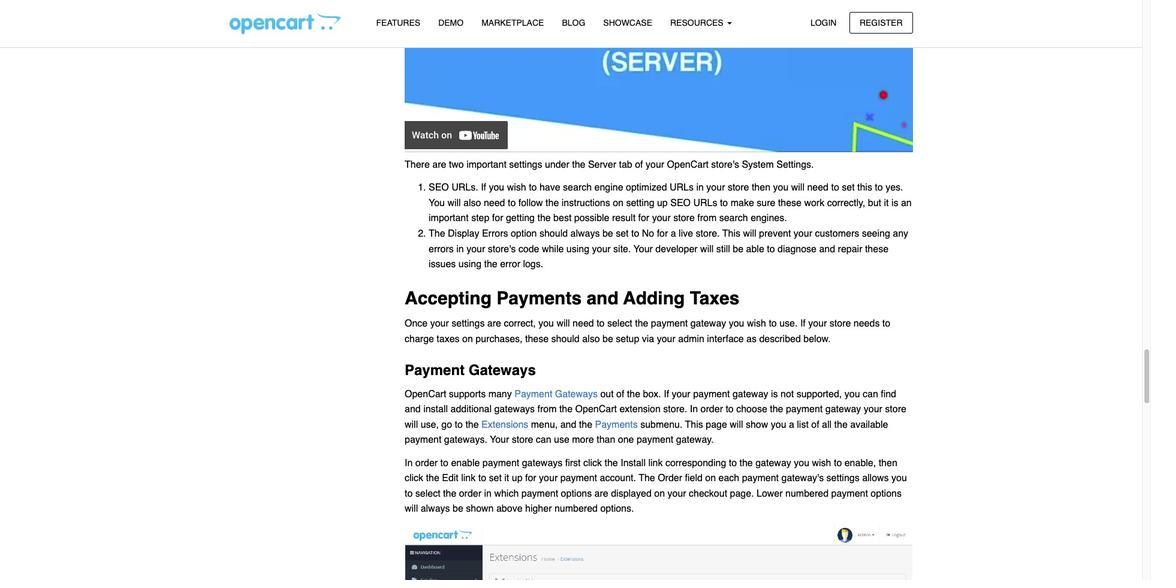 Task type: describe. For each thing, give the bounding box(es) containing it.
additional
[[451, 404, 492, 415]]

be down 'possible'
[[603, 228, 613, 239]]

store up live
[[674, 213, 695, 224]]

a inside seo urls. if you wish to have search engine optimized urls in your store then you will need to set this to yes. you will also need to follow the instructions on setting up seo urls to make sure these work correctly, but it is an important step for getting the best possible result for your store from search engines. the display errors option should always be set to no for a live store. this will prevent your customers seeing any errors in your store's code while using your site. your developer will still be able to diagnose and repair these issues using the error logs.
[[671, 228, 676, 239]]

have
[[540, 182, 560, 193]]

you inside out of the box. if your payment gateway is not supported, you can find and install additional gateways from the opencart extension store. in order to choose the payment gateway your store will use, go to the
[[845, 389, 860, 400]]

select inside once your settings are correct, you will need to select the payment gateway you wish to use. if your store needs to charge taxes on purchases, these should also be setup via your admin interface as described below.
[[607, 319, 632, 329]]

demo
[[438, 18, 464, 28]]

choose
[[736, 404, 767, 415]]

out
[[600, 389, 614, 400]]

above
[[496, 504, 523, 515]]

prevent
[[759, 228, 791, 239]]

1 horizontal spatial numbered
[[786, 489, 829, 499]]

correctly,
[[827, 198, 865, 209]]

0 vertical spatial set
[[842, 182, 855, 193]]

1 vertical spatial seo
[[671, 198, 691, 209]]

1 vertical spatial numbered
[[555, 504, 598, 515]]

0 vertical spatial store's
[[711, 160, 739, 170]]

it inside in order to enable payment gateways first click the install link corresponding to the gateway you wish to enable, then click the edit link to set it up for your payment account. the order field on each payment gateway's settings allows you to select the order in which payment options are displayed on your checkout page. lower numbered payment options will always be shown above higher numbered options.
[[504, 473, 509, 484]]

you right allows on the right bottom of the page
[[892, 473, 907, 484]]

which
[[494, 489, 519, 499]]

yes.
[[886, 182, 903, 193]]

1 horizontal spatial search
[[719, 213, 748, 224]]

0 horizontal spatial need
[[484, 198, 505, 209]]

on up checkout
[[705, 473, 716, 484]]

admin
[[678, 334, 704, 345]]

display
[[448, 228, 479, 239]]

0 vertical spatial of
[[635, 160, 643, 170]]

gateway inside in order to enable payment gateways first click the install link corresponding to the gateway you wish to enable, then click the edit link to set it up for your payment account. the order field on each payment gateway's settings allows you to select the order in which payment options are displayed on your checkout page. lower numbered payment options will always be shown above higher numbered options.
[[756, 458, 791, 469]]

1 vertical spatial using
[[459, 259, 482, 270]]

showcase link
[[594, 13, 661, 34]]

payment gateways link
[[515, 389, 598, 400]]

setup
[[616, 334, 639, 345]]

and up setup
[[587, 288, 619, 309]]

your inside seo urls. if you wish to have search engine optimized urls in your store then you will need to set this to yes. you will also need to follow the instructions on setting up seo urls to make sure these work correctly, but it is an important step for getting the best possible result for your store from search engines. the display errors option should always be set to no for a live store. this will prevent your customers seeing any errors in your store's code while using your site. your developer will still be able to diagnose and repair these issues using the error logs.
[[634, 244, 653, 255]]

also inside once your settings are correct, you will need to select the payment gateway you wish to use. if your store needs to charge taxes on purchases, these should also be setup via your admin interface as described below.
[[582, 334, 600, 345]]

1 horizontal spatial these
[[778, 198, 802, 209]]

the up extension
[[627, 389, 640, 400]]

there are two important settings under the server tab of your opencart store's system settings.
[[405, 160, 814, 170]]

any
[[893, 228, 909, 239]]

the right under
[[572, 160, 586, 170]]

1 horizontal spatial using
[[567, 244, 589, 255]]

1 vertical spatial opencart
[[405, 389, 446, 400]]

developer
[[656, 244, 698, 255]]

more
[[572, 435, 594, 446]]

1 horizontal spatial settings
[[509, 160, 542, 170]]

the left best
[[538, 213, 551, 224]]

payment up page
[[693, 389, 730, 400]]

in inside out of the box. if your payment gateway is not supported, you can find and install additional gateways from the opencart extension store. in order to choose the payment gateway your store will use, go to the
[[690, 404, 698, 415]]

of inside submenu. this page will show you a list of all the available payment gateways. your store can use more than one payment gateway.
[[812, 420, 820, 430]]

gateways.
[[444, 435, 487, 446]]

below.
[[804, 334, 831, 345]]

store. inside seo urls. if you wish to have search engine optimized urls in your store then you will need to set this to yes. you will also need to follow the instructions on setting up seo urls to make sure these work correctly, but it is an important step for getting the best possible result for your store from search engines. the display errors option should always be set to no for a live store. this will prevent your customers seeing any errors in your store's code while using your site. your developer will still be able to diagnose and repair these issues using the error logs.
[[696, 228, 720, 239]]

2 options from the left
[[871, 489, 902, 499]]

the inside in order to enable payment gateways first click the install link corresponding to the gateway you wish to enable, then click the edit link to set it up for your payment account. the order field on each payment gateway's settings allows you to select the order in which payment options are displayed on your checkout page. lower numbered payment options will always be shown above higher numbered options.
[[639, 473, 655, 484]]

page.
[[730, 489, 754, 499]]

available
[[850, 420, 888, 430]]

0 vertical spatial payments
[[497, 288, 582, 309]]

should inside once your settings are correct, you will need to select the payment gateway you wish to use. if your store needs to charge taxes on purchases, these should also be setup via your admin interface as described below.
[[551, 334, 580, 345]]

this inside seo urls. if you wish to have search engine optimized urls in your store then you will need to set this to yes. you will also need to follow the instructions on setting up seo urls to make sure these work correctly, but it is an important step for getting the best possible result for your store from search engines. the display errors option should always be set to no for a live store. this will prevent your customers seeing any errors in your store's code while using your site. your developer will still be able to diagnose and repair these issues using the error logs.
[[722, 228, 741, 239]]

2 horizontal spatial opencart
[[667, 160, 709, 170]]

getting
[[506, 213, 535, 224]]

install
[[423, 404, 448, 415]]

1 vertical spatial gateways
[[555, 389, 598, 400]]

as
[[747, 334, 757, 345]]

find
[[881, 389, 896, 400]]

list
[[797, 420, 809, 430]]

opencart inside out of the box. if your payment gateway is not supported, you can find and install additional gateways from the opencart extension store. in order to choose the payment gateway your store will use, go to the
[[575, 404, 617, 415]]

enable
[[451, 458, 480, 469]]

engine
[[595, 182, 623, 193]]

displayed
[[611, 489, 652, 499]]

0 horizontal spatial gateways
[[469, 362, 536, 379]]

you up gateway's
[[794, 458, 810, 469]]

a inside submenu. this page will show you a list of all the available payment gateways. your store can use more than one payment gateway.
[[789, 420, 794, 430]]

be right the still
[[733, 244, 744, 255]]

order inside out of the box. if your payment gateway is not supported, you can find and install additional gateways from the opencart extension store. in order to choose the payment gateway your store will use, go to the
[[701, 404, 723, 415]]

will inside out of the box. if your payment gateway is not supported, you can find and install additional gateways from the opencart extension store. in order to choose the payment gateway your store will use, go to the
[[405, 420, 418, 430]]

marketplace
[[482, 18, 544, 28]]

this
[[857, 182, 872, 193]]

step
[[471, 213, 490, 224]]

resources link
[[661, 13, 741, 34]]

but
[[868, 198, 881, 209]]

showcase
[[603, 18, 652, 28]]

you inside submenu. this page will show you a list of all the available payment gateways. your store can use more than one payment gateway.
[[771, 420, 786, 430]]

blog
[[562, 18, 585, 28]]

payment up which
[[483, 458, 519, 469]]

these inside once your settings are correct, you will need to select the payment gateway you wish to use. if your store needs to charge taxes on purchases, these should also be setup via your admin interface as described below.
[[525, 334, 549, 345]]

1 vertical spatial payments
[[595, 420, 638, 430]]

gateway's
[[782, 473, 824, 484]]

0 vertical spatial link
[[648, 458, 663, 469]]

extensions payment page image
[[405, 525, 913, 580]]

you up interface
[[729, 319, 744, 329]]

1 vertical spatial set
[[616, 228, 629, 239]]

the inside once your settings are correct, you will need to select the payment gateway you wish to use. if your store needs to charge taxes on purchases, these should also be setup via your admin interface as described below.
[[635, 319, 648, 329]]

gateways inside in order to enable payment gateways first click the install link corresponding to the gateway you wish to enable, then click the edit link to set it up for your payment account. the order field on each payment gateway's settings allows you to select the order in which payment options are displayed on your checkout page. lower numbered payment options will always be shown above higher numbered options.
[[522, 458, 563, 469]]

from inside out of the box. if your payment gateway is not supported, you can find and install additional gateways from the opencart extension store. in order to choose the payment gateway your store will use, go to the
[[538, 404, 557, 415]]

features
[[376, 18, 420, 28]]

payments link
[[595, 420, 640, 430]]

make
[[731, 198, 754, 209]]

are inside in order to enable payment gateways first click the install link corresponding to the gateway you wish to enable, then click the edit link to set it up for your payment account. the order field on each payment gateway's settings allows you to select the order in which payment options are displayed on your checkout page. lower numbered payment options will always be shown above higher numbered options.
[[595, 489, 608, 499]]

gateway inside once your settings are correct, you will need to select the payment gateway you wish to use. if your store needs to charge taxes on purchases, these should also be setup via your admin interface as described below.
[[691, 319, 726, 329]]

payment down use,
[[405, 435, 442, 446]]

payment down first
[[560, 473, 597, 484]]

interface
[[707, 334, 744, 345]]

2 horizontal spatial these
[[865, 244, 889, 255]]

account.
[[600, 473, 636, 484]]

seeing
[[862, 228, 890, 239]]

register link
[[850, 12, 913, 34]]

the inside seo urls. if you wish to have search engine optimized urls in your store then you will need to set this to yes. you will also need to follow the instructions on setting up seo urls to make sure these work correctly, but it is an important step for getting the best possible result for your store from search engines. the display errors option should always be set to no for a live store. this will prevent your customers seeing any errors in your store's code while using your site. your developer will still be able to diagnose and repair these issues using the error logs.
[[429, 228, 445, 239]]

once
[[405, 319, 428, 329]]

each
[[719, 473, 739, 484]]

set inside in order to enable payment gateways first click the install link corresponding to the gateway you wish to enable, then click the edit link to set it up for your payment account. the order field on each payment gateway's settings allows you to select the order in which payment options are displayed on your checkout page. lower numbered payment options will always be shown above higher numbered options.
[[489, 473, 502, 484]]

payment gateways
[[405, 362, 536, 379]]

the up account.
[[605, 458, 618, 469]]

page
[[706, 420, 727, 430]]

0 vertical spatial need
[[807, 182, 829, 193]]

0 horizontal spatial seo
[[429, 182, 449, 193]]

1 horizontal spatial payment
[[515, 389, 552, 400]]

and inside out of the box. if your payment gateway is not supported, you can find and install additional gateways from the opencart extension store. in order to choose the payment gateway your store will use, go to the
[[405, 404, 421, 415]]

higher
[[525, 504, 552, 515]]

needs
[[854, 319, 880, 329]]

you right correct,
[[539, 319, 554, 329]]

payment inside once your settings are correct, you will need to select the payment gateway you wish to use. if your store needs to charge taxes on purchases, these should also be setup via your admin interface as described below.
[[651, 319, 688, 329]]

instructions
[[562, 198, 610, 209]]

server
[[588, 160, 616, 170]]

under
[[545, 160, 570, 170]]

store inside out of the box. if your payment gateway is not supported, you can find and install additional gateways from the opencart extension store. in order to choose the payment gateway your store will use, go to the
[[885, 404, 907, 415]]

store up make
[[728, 182, 749, 193]]

on down order
[[654, 489, 665, 499]]

errors
[[482, 228, 508, 239]]

1 horizontal spatial order
[[459, 489, 482, 499]]

use.
[[780, 319, 798, 329]]

menu,
[[531, 420, 558, 430]]

is inside seo urls. if you wish to have search engine optimized urls in your store then you will need to set this to yes. you will also need to follow the instructions on setting up seo urls to make sure these work correctly, but it is an important step for getting the best possible result for your store from search engines. the display errors option should always be set to no for a live store. this will prevent your customers seeing any errors in your store's code while using your site. your developer will still be able to diagnose and repair these issues using the error logs.
[[892, 198, 899, 209]]

store inside once your settings are correct, you will need to select the payment gateway you wish to use. if your store needs to charge taxes on purchases, these should also be setup via your admin interface as described below.
[[830, 319, 851, 329]]

0 vertical spatial urls
[[670, 182, 694, 193]]

still
[[716, 244, 730, 255]]

on inside once your settings are correct, you will need to select the payment gateway you wish to use. if your store needs to charge taxes on purchases, these should also be setup via your admin interface as described below.
[[462, 334, 473, 345]]

be inside in order to enable payment gateways first click the install link corresponding to the gateway you wish to enable, then click the edit link to set it up for your payment account. the order field on each payment gateway's settings allows you to select the order in which payment options are displayed on your checkout page. lower numbered payment options will always be shown above higher numbered options.
[[453, 504, 463, 515]]

payment up higher
[[522, 489, 558, 499]]

opencart - open source shopping cart solution image
[[229, 13, 340, 34]]

will inside in order to enable payment gateways first click the install link corresponding to the gateway you wish to enable, then click the edit link to set it up for your payment account. the order field on each payment gateway's settings allows you to select the order in which payment options are displayed on your checkout page. lower numbered payment options will always be shown above higher numbered options.
[[405, 504, 418, 515]]

the down "edit"
[[443, 489, 456, 499]]

0 vertical spatial search
[[563, 182, 592, 193]]

order
[[658, 473, 682, 484]]

able
[[746, 244, 764, 255]]

the down additional
[[466, 420, 479, 430]]

on inside seo urls. if you wish to have search engine optimized urls in your store then you will need to set this to yes. you will also need to follow the instructions on setting up seo urls to make sure these work correctly, but it is an important step for getting the best possible result for your store from search engines. the display errors option should always be set to no for a live store. this will prevent your customers seeing any errors in your store's code while using your site. your developer will still be able to diagnose and repair these issues using the error logs.
[[613, 198, 624, 209]]

customers
[[815, 228, 859, 239]]

the inside submenu. this page will show you a list of all the available payment gateways. your store can use more than one payment gateway.
[[834, 420, 848, 430]]

go
[[442, 420, 452, 430]]

system
[[742, 160, 774, 170]]

0 vertical spatial important
[[467, 160, 507, 170]]

resources
[[670, 18, 726, 28]]

the up more
[[579, 420, 593, 430]]

marketplace link
[[473, 13, 553, 34]]

you right the urls.
[[489, 182, 504, 193]]

live
[[679, 228, 693, 239]]

and up use
[[560, 420, 576, 430]]

payment down submenu.
[[637, 435, 674, 446]]

payment down allows on the right bottom of the page
[[831, 489, 868, 499]]

an
[[901, 198, 912, 209]]

the left "edit"
[[426, 473, 439, 484]]

correct,
[[504, 319, 536, 329]]

one
[[618, 435, 634, 446]]

0 vertical spatial are
[[432, 160, 446, 170]]

from inside seo urls. if you wish to have search engine optimized urls in your store then you will need to set this to yes. you will also need to follow the instructions on setting up seo urls to make sure these work correctly, but it is an important step for getting the best possible result for your store from search engines. the display errors option should always be set to no for a live store. this will prevent your customers seeing any errors in your store's code while using your site. your developer will still be able to diagnose and repair these issues using the error logs.
[[698, 213, 717, 224]]

wish inside seo urls. if you wish to have search engine optimized urls in your store then you will need to set this to yes. you will also need to follow the instructions on setting up seo urls to make sure these work correctly, but it is an important step for getting the best possible result for your store from search engines. the display errors option should always be set to no for a live store. this will prevent your customers seeing any errors in your store's code while using your site. your developer will still be able to diagnose and repair these issues using the error logs.
[[507, 182, 526, 193]]



Task type: vqa. For each thing, say whether or not it's contained in the screenshot.
from in the SEO URLs. If you wish to have search engine optimized URLs in your store then you will need to set this to yes. You will also need to follow the instructions on setting up SEO URLs to make sure these work correctly, but it is an important step for getting the best possible result for your store from search engines. The Display Errors option should always be set to No for a live store. This will prevent your customers seeing any errors in your store's code while using your site. Your developer will still be able to diagnose and repair these issues using the error logs.
yes



Task type: locate. For each thing, give the bounding box(es) containing it.
2 horizontal spatial settings
[[827, 473, 860, 484]]

lower
[[757, 489, 783, 499]]

1 options from the left
[[561, 489, 592, 499]]

payment up menu,
[[515, 389, 552, 400]]

enable,
[[845, 458, 876, 469]]

these right sure
[[778, 198, 802, 209]]

2 horizontal spatial wish
[[812, 458, 831, 469]]

are inside once your settings are correct, you will need to select the payment gateway you wish to use. if your store needs to charge taxes on purchases, these should also be setup via your admin interface as described below.
[[487, 319, 501, 329]]

gateway
[[691, 319, 726, 329], [733, 389, 768, 400], [826, 404, 861, 415], [756, 458, 791, 469]]

1 vertical spatial in
[[456, 244, 464, 255]]

opencart supports many payment gateways
[[405, 389, 598, 400]]

extensions menu, and the payments
[[482, 420, 640, 430]]

1 horizontal spatial gateways
[[555, 389, 598, 400]]

order down use,
[[415, 458, 438, 469]]

1 vertical spatial store.
[[663, 404, 687, 415]]

extensions
[[482, 420, 528, 430]]

result
[[612, 213, 636, 224]]

then inside seo urls. if you wish to have search engine optimized urls in your store then you will need to set this to yes. you will also need to follow the instructions on setting up seo urls to make sure these work correctly, but it is an important step for getting the best possible result for your store from search engines. the display errors option should always be set to no for a live store. this will prevent your customers seeing any errors in your store's code while using your site. your developer will still be able to diagnose and repair these issues using the error logs.
[[752, 182, 771, 193]]

1 vertical spatial search
[[719, 213, 748, 224]]

1 horizontal spatial your
[[634, 244, 653, 255]]

it right but on the right top of page
[[884, 198, 889, 209]]

corresponding
[[666, 458, 726, 469]]

in order to enable payment gateways first click the install link corresponding to the gateway you wish to enable, then click the edit link to set it up for your payment account. the order field on each payment gateway's settings allows you to select the order in which payment options are displayed on your checkout page. lower numbered payment options will always be shown above higher numbered options.
[[405, 458, 907, 515]]

your down no
[[634, 244, 653, 255]]

can down menu,
[[536, 435, 551, 446]]

store down find
[[885, 404, 907, 415]]

wish up follow
[[507, 182, 526, 193]]

0 vertical spatial order
[[701, 404, 723, 415]]

options
[[561, 489, 592, 499], [871, 489, 902, 499]]

0 vertical spatial settings
[[509, 160, 542, 170]]

issues
[[429, 259, 456, 270]]

numbered down gateway's
[[786, 489, 829, 499]]

for right no
[[657, 228, 668, 239]]

1 horizontal spatial in
[[690, 404, 698, 415]]

your down extensions
[[490, 435, 509, 446]]

0 vertical spatial opencart
[[667, 160, 709, 170]]

gateway up choose
[[733, 389, 768, 400]]

always inside in order to enable payment gateways first click the install link corresponding to the gateway you wish to enable, then click the edit link to set it up for your payment account. the order field on each payment gateway's settings allows you to select the order in which payment options are displayed on your checkout page. lower numbered payment options will always be shown above higher numbered options.
[[421, 504, 450, 515]]

settings up "taxes"
[[452, 319, 485, 329]]

1 horizontal spatial from
[[698, 213, 717, 224]]

1 horizontal spatial of
[[635, 160, 643, 170]]

submenu. this page will show you a list of all the available payment gateways. your store can use more than one payment gateway.
[[405, 420, 888, 446]]

0 horizontal spatial also
[[464, 198, 481, 209]]

purchases,
[[476, 334, 523, 345]]

0 horizontal spatial payments
[[497, 288, 582, 309]]

1 vertical spatial important
[[429, 213, 469, 224]]

set up site. in the right of the page
[[616, 228, 629, 239]]

best
[[554, 213, 572, 224]]

all
[[822, 420, 832, 430]]

important inside seo urls. if you wish to have search engine optimized urls in your store then you will need to set this to yes. you will also need to follow the instructions on setting up seo urls to make sure these work correctly, but it is an important step for getting the best possible result for your store from search engines. the display errors option should always be set to no for a live store. this will prevent your customers seeing any errors in your store's code while using your site. your developer will still be able to diagnose and repair these issues using the error logs.
[[429, 213, 469, 224]]

seo up live
[[671, 198, 691, 209]]

are up purchases,
[[487, 319, 501, 329]]

logs.
[[523, 259, 543, 270]]

will inside submenu. this page will show you a list of all the available payment gateways. your store can use more than one payment gateway.
[[730, 420, 743, 430]]

store inside submenu. this page will show you a list of all the available payment gateways. your store can use more than one payment gateway.
[[512, 435, 533, 446]]

2 horizontal spatial order
[[701, 404, 723, 415]]

the down not
[[770, 404, 783, 415]]

are left two
[[432, 160, 446, 170]]

for up "errors"
[[492, 213, 503, 224]]

urls left make
[[693, 198, 717, 209]]

supports
[[449, 389, 486, 400]]

store left needs
[[830, 319, 851, 329]]

up inside seo urls. if you wish to have search engine optimized urls in your store then you will need to set this to yes. you will also need to follow the instructions on setting up seo urls to make sure these work correctly, but it is an important step for getting the best possible result for your store from search engines. the display errors option should always be set to no for a live store. this will prevent your customers seeing any errors in your store's code while using your site. your developer will still be able to diagnose and repair these issues using the error logs.
[[657, 198, 668, 209]]

this inside submenu. this page will show you a list of all the available payment gateways. your store can use more than one payment gateway.
[[685, 420, 703, 430]]

settings inside once your settings are correct, you will need to select the payment gateway you wish to use. if your store needs to charge taxes on purchases, these should also be setup via your admin interface as described below.
[[452, 319, 485, 329]]

settings inside in order to enable payment gateways first click the install link corresponding to the gateway you wish to enable, then click the edit link to set it up for your payment account. the order field on each payment gateway's settings allows you to select the order in which payment options are displayed on your checkout page. lower numbered payment options will always be shown above higher numbered options.
[[827, 473, 860, 484]]

features link
[[367, 13, 429, 34]]

0 horizontal spatial always
[[421, 504, 450, 515]]

0 horizontal spatial the
[[429, 228, 445, 239]]

in
[[696, 182, 704, 193], [456, 244, 464, 255], [484, 489, 492, 499]]

1 vertical spatial gateways
[[522, 458, 563, 469]]

also down the urls.
[[464, 198, 481, 209]]

0 vertical spatial in
[[690, 404, 698, 415]]

important
[[467, 160, 507, 170], [429, 213, 469, 224]]

extensions link
[[482, 420, 528, 430]]

gateways up extensions
[[494, 404, 535, 415]]

order up the "shown"
[[459, 489, 482, 499]]

1 vertical spatial always
[[421, 504, 450, 515]]

can inside out of the box. if your payment gateway is not supported, you can find and install additional gateways from the opencart extension store. in order to choose the payment gateway your store will use, go to the
[[863, 389, 878, 400]]

important right two
[[467, 160, 507, 170]]

allows
[[862, 473, 889, 484]]

payment down "taxes"
[[405, 362, 465, 379]]

and inside seo urls. if you wish to have search engine optimized urls in your store then you will need to set this to yes. you will also need to follow the instructions on setting up seo urls to make sure these work correctly, but it is an important step for getting the best possible result for your store from search engines. the display errors option should always be set to no for a live store. this will prevent your customers seeing any errors in your store's code while using your site. your developer will still be able to diagnose and repair these issues using the error logs.
[[819, 244, 835, 255]]

you up sure
[[773, 182, 789, 193]]

can inside submenu. this page will show you a list of all the available payment gateways. your store can use more than one payment gateway.
[[536, 435, 551, 446]]

link down the enable
[[461, 473, 476, 484]]

should up while at the top left of the page
[[540, 228, 568, 239]]

1 vertical spatial from
[[538, 404, 557, 415]]

options down first
[[561, 489, 592, 499]]

gateways inside out of the box. if your payment gateway is not supported, you can find and install additional gateways from the opencart extension store. in order to choose the payment gateway your store will use, go to the
[[494, 404, 535, 415]]

up inside in order to enable payment gateways first click the install link corresponding to the gateway you wish to enable, then click the edit link to set it up for your payment account. the order field on each payment gateway's settings allows you to select the order in which payment options are displayed on your checkout page. lower numbered payment options will always be shown above higher numbered options.
[[512, 473, 523, 484]]

wish up as
[[747, 319, 766, 329]]

two
[[449, 160, 464, 170]]

payment up the lower
[[742, 473, 779, 484]]

payment up list
[[786, 404, 823, 415]]

it up which
[[504, 473, 509, 484]]

0 vertical spatial in
[[696, 182, 704, 193]]

need inside once your settings are correct, you will need to select the payment gateway you wish to use. if your store needs to charge taxes on purchases, these should also be setup via your admin interface as described below.
[[573, 319, 594, 329]]

in inside in order to enable payment gateways first click the install link corresponding to the gateway you wish to enable, then click the edit link to set it up for your payment account. the order field on each payment gateway's settings allows you to select the order in which payment options are displayed on your checkout page. lower numbered payment options will always be shown above higher numbered options.
[[405, 458, 413, 469]]

accepting
[[405, 288, 492, 309]]

also inside seo urls. if you wish to have search engine optimized urls in your store then you will need to set this to yes. you will also need to follow the instructions on setting up seo urls to make sure these work correctly, but it is an important step for getting the best possible result for your store from search engines. the display errors option should always be set to no for a live store. this will prevent your customers seeing any errors in your store's code while using your site. your developer will still be able to diagnose and repair these issues using the error logs.
[[464, 198, 481, 209]]

described
[[759, 334, 801, 345]]

1 vertical spatial in
[[405, 458, 413, 469]]

2 vertical spatial of
[[812, 420, 820, 430]]

field
[[685, 473, 703, 484]]

0 vertical spatial numbered
[[786, 489, 829, 499]]

can
[[863, 389, 878, 400], [536, 435, 551, 446]]

on right "taxes"
[[462, 334, 473, 345]]

up up which
[[512, 473, 523, 484]]

click left "edit"
[[405, 473, 423, 484]]

0 vertical spatial also
[[464, 198, 481, 209]]

payment up via
[[651, 319, 688, 329]]

to
[[529, 182, 537, 193], [831, 182, 839, 193], [875, 182, 883, 193], [508, 198, 516, 209], [720, 198, 728, 209], [631, 228, 639, 239], [767, 244, 775, 255], [597, 319, 605, 329], [769, 319, 777, 329], [883, 319, 891, 329], [726, 404, 734, 415], [455, 420, 463, 430], [440, 458, 448, 469], [729, 458, 737, 469], [834, 458, 842, 469], [478, 473, 486, 484], [405, 489, 413, 499]]

1 vertical spatial link
[[461, 473, 476, 484]]

1 vertical spatial is
[[771, 389, 778, 400]]

payment
[[651, 319, 688, 329], [693, 389, 730, 400], [786, 404, 823, 415], [405, 435, 442, 446], [637, 435, 674, 446], [483, 458, 519, 469], [560, 473, 597, 484], [742, 473, 779, 484], [522, 489, 558, 499], [831, 489, 868, 499]]

1 vertical spatial also
[[582, 334, 600, 345]]

1 horizontal spatial payments
[[595, 420, 638, 430]]

0 horizontal spatial click
[[405, 473, 423, 484]]

always down "edit"
[[421, 504, 450, 515]]

the
[[572, 160, 586, 170], [546, 198, 559, 209], [538, 213, 551, 224], [484, 259, 498, 270], [635, 319, 648, 329], [627, 389, 640, 400], [559, 404, 573, 415], [770, 404, 783, 415], [466, 420, 479, 430], [579, 420, 593, 430], [834, 420, 848, 430], [605, 458, 618, 469], [740, 458, 753, 469], [426, 473, 439, 484], [443, 489, 456, 499]]

store. inside out of the box. if your payment gateway is not supported, you can find and install additional gateways from the opencart extension store. in order to choose the payment gateway your store will use, go to the
[[663, 404, 687, 415]]

set up correctly,
[[842, 182, 855, 193]]

this
[[722, 228, 741, 239], [685, 420, 703, 430]]

the up page.
[[740, 458, 753, 469]]

then up allows on the right bottom of the page
[[879, 458, 898, 469]]

click right first
[[583, 458, 602, 469]]

install
[[621, 458, 646, 469]]

these down correct,
[[525, 334, 549, 345]]

in
[[690, 404, 698, 415], [405, 458, 413, 469]]

options down allows on the right bottom of the page
[[871, 489, 902, 499]]

0 horizontal spatial your
[[490, 435, 509, 446]]

1 horizontal spatial the
[[639, 473, 655, 484]]

from
[[698, 213, 717, 224], [538, 404, 557, 415]]

0 vertical spatial always
[[571, 228, 600, 239]]

0 horizontal spatial select
[[415, 489, 440, 499]]

1 horizontal spatial click
[[583, 458, 602, 469]]

0 horizontal spatial if
[[481, 182, 486, 193]]

also
[[464, 198, 481, 209], [582, 334, 600, 345]]

in inside in order to enable payment gateways first click the install link corresponding to the gateway you wish to enable, then click the edit link to set it up for your payment account. the order field on each payment gateway's settings allows you to select the order in which payment options are displayed on your checkout page. lower numbered payment options will always be shown above higher numbered options.
[[484, 489, 492, 499]]

tab
[[619, 160, 632, 170]]

0 vertical spatial store.
[[696, 228, 720, 239]]

0 horizontal spatial these
[[525, 334, 549, 345]]

store. up submenu.
[[663, 404, 687, 415]]

using right the issues
[[459, 259, 482, 270]]

1 vertical spatial settings
[[452, 319, 485, 329]]

0 vertical spatial a
[[671, 228, 676, 239]]

many
[[488, 389, 512, 400]]

from up menu,
[[538, 404, 557, 415]]

1 horizontal spatial wish
[[747, 319, 766, 329]]

your
[[634, 244, 653, 255], [490, 435, 509, 446]]

seo urls. if you wish to have search engine optimized urls in your store then you will need to set this to yes. you will also need to follow the instructions on setting up seo urls to make sure these work correctly, but it is an important step for getting the best possible result for your store from search engines. the display errors option should always be set to no for a live store. this will prevent your customers seeing any errors in your store's code while using your site. your developer will still be able to diagnose and repair these issues using the error logs.
[[429, 182, 912, 270]]

wish inside once your settings are correct, you will need to select the payment gateway you wish to use. if your store needs to charge taxes on purchases, these should also be setup via your admin interface as described below.
[[747, 319, 766, 329]]

store's left system
[[711, 160, 739, 170]]

store's inside seo urls. if you wish to have search engine optimized urls in your store then you will need to set this to yes. you will also need to follow the instructions on setting up seo urls to make sure these work correctly, but it is an important step for getting the best possible result for your store from search engines. the display errors option should always be set to no for a live store. this will prevent your customers seeing any errors in your store's code while using your site. your developer will still be able to diagnose and repair these issues using the error logs.
[[488, 244, 516, 255]]

0 vertical spatial then
[[752, 182, 771, 193]]

0 horizontal spatial wish
[[507, 182, 526, 193]]

0 horizontal spatial then
[[752, 182, 771, 193]]

in left the enable
[[405, 458, 413, 469]]

this up gateway.
[[685, 420, 703, 430]]

always down 'possible'
[[571, 228, 600, 239]]

1 vertical spatial urls
[[693, 198, 717, 209]]

is inside out of the box. if your payment gateway is not supported, you can find and install additional gateways from the opencart extension store. in order to choose the payment gateway your store will use, go to the
[[771, 389, 778, 400]]

0 horizontal spatial can
[[536, 435, 551, 446]]

settings.
[[777, 160, 814, 170]]

0 horizontal spatial search
[[563, 182, 592, 193]]

use,
[[421, 420, 439, 430]]

important down you
[[429, 213, 469, 224]]

2 horizontal spatial need
[[807, 182, 829, 193]]

on
[[613, 198, 624, 209], [462, 334, 473, 345], [705, 473, 716, 484], [654, 489, 665, 499]]

work
[[804, 198, 825, 209]]

then
[[752, 182, 771, 193], [879, 458, 898, 469]]

gateways left 'out'
[[555, 389, 598, 400]]

option
[[511, 228, 537, 239]]

settings left under
[[509, 160, 542, 170]]

2 vertical spatial wish
[[812, 458, 831, 469]]

in up gateway.
[[690, 404, 698, 415]]

is left not
[[771, 389, 778, 400]]

0 vertical spatial should
[[540, 228, 568, 239]]

no
[[642, 228, 654, 239]]

can left find
[[863, 389, 878, 400]]

1 vertical spatial up
[[512, 473, 523, 484]]

the right all
[[834, 420, 848, 430]]

0 vertical spatial the
[[429, 228, 445, 239]]

0 vertical spatial click
[[583, 458, 602, 469]]

0 vertical spatial select
[[607, 319, 632, 329]]

link
[[648, 458, 663, 469], [461, 473, 476, 484]]

options.
[[600, 504, 634, 515]]

checkout
[[689, 489, 727, 499]]

1 vertical spatial these
[[865, 244, 889, 255]]

1 horizontal spatial opencart
[[575, 404, 617, 415]]

login link
[[800, 12, 847, 34]]

from up the still
[[698, 213, 717, 224]]

once your settings are correct, you will need to select the payment gateway you wish to use. if your store needs to charge taxes on purchases, these should also be setup via your admin interface as described below.
[[405, 319, 891, 345]]

if inside once your settings are correct, you will need to select the payment gateway you wish to use. if your store needs to charge taxes on purchases, these should also be setup via your admin interface as described below.
[[800, 319, 806, 329]]

2 horizontal spatial if
[[800, 319, 806, 329]]

1 horizontal spatial are
[[487, 319, 501, 329]]

1 vertical spatial the
[[639, 473, 655, 484]]

of inside out of the box. if your payment gateway is not supported, you can find and install additional gateways from the opencart extension store. in order to choose the payment gateway your store will use, go to the
[[616, 389, 624, 400]]

will inside once your settings are correct, you will need to select the payment gateway you wish to use. if your store needs to charge taxes on purchases, these should also be setup via your admin interface as described below.
[[557, 319, 570, 329]]

seo
[[429, 182, 449, 193], [671, 198, 691, 209]]

always inside seo urls. if you wish to have search engine optimized urls in your store then you will need to set this to yes. you will also need to follow the instructions on setting up seo urls to make sure these work correctly, but it is an important step for getting the best possible result for your store from search engines. the display errors option should always be set to no for a live store. this will prevent your customers seeing any errors in your store's code while using your site. your developer will still be able to diagnose and repair these issues using the error logs.
[[571, 228, 600, 239]]

0 vertical spatial these
[[778, 198, 802, 209]]

sure
[[757, 198, 776, 209]]

seo up you
[[429, 182, 449, 193]]

link up order
[[648, 458, 663, 469]]

if inside seo urls. if you wish to have search engine optimized urls in your store then you will need to set this to yes. you will also need to follow the instructions on setting up seo urls to make sure these work correctly, but it is an important step for getting the best possible result for your store from search engines. the display errors option should always be set to no for a live store. this will prevent your customers seeing any errors in your store's code while using your site. your developer will still be able to diagnose and repair these issues using the error logs.
[[481, 182, 486, 193]]

should down accepting payments and adding taxes
[[551, 334, 580, 345]]

extension
[[620, 404, 661, 415]]

0 vertical spatial wish
[[507, 182, 526, 193]]

box.
[[643, 389, 661, 400]]

1 horizontal spatial a
[[789, 420, 794, 430]]

0 horizontal spatial store's
[[488, 244, 516, 255]]

payment
[[405, 362, 465, 379], [515, 389, 552, 400]]

wish inside in order to enable payment gateways first click the install link corresponding to the gateway you wish to enable, then click the edit link to set it up for your payment account. the order field on each payment gateway's settings allows you to select the order in which payment options are displayed on your checkout page. lower numbered payment options will always be shown above higher numbered options.
[[812, 458, 831, 469]]

a left live
[[671, 228, 676, 239]]

edit
[[442, 473, 459, 484]]

gateways up opencart supports many payment gateways
[[469, 362, 536, 379]]

select inside in order to enable payment gateways first click the install link corresponding to the gateway you wish to enable, then click the edit link to set it up for your payment account. the order field on each payment gateway's settings allows you to select the order in which payment options are displayed on your checkout page. lower numbered payment options will always be shown above higher numbered options.
[[415, 489, 440, 499]]

of right tab
[[635, 160, 643, 170]]

should inside seo urls. if you wish to have search engine optimized urls in your store then you will need to set this to yes. you will also need to follow the instructions on setting up seo urls to make sure these work correctly, but it is an important step for getting the best possible result for your store from search engines. the display errors option should always be set to no for a live store. this will prevent your customers seeing any errors in your store's code while using your site. your developer will still be able to diagnose and repair these issues using the error logs.
[[540, 228, 568, 239]]

if inside out of the box. if your payment gateway is not supported, you can find and install additional gateways from the opencart extension store. in order to choose the payment gateway your store will use, go to the
[[664, 389, 669, 400]]

error
[[500, 259, 520, 270]]

these
[[778, 198, 802, 209], [865, 244, 889, 255], [525, 334, 549, 345]]

0 horizontal spatial payment
[[405, 362, 465, 379]]

store down extensions link
[[512, 435, 533, 446]]

than
[[597, 435, 615, 446]]

2 vertical spatial these
[[525, 334, 549, 345]]

always
[[571, 228, 600, 239], [421, 504, 450, 515]]

if right the urls.
[[481, 182, 486, 193]]

it
[[884, 198, 889, 209], [504, 473, 509, 484]]

numbered right higher
[[555, 504, 598, 515]]

0 horizontal spatial from
[[538, 404, 557, 415]]

are up options.
[[595, 489, 608, 499]]

payments up correct,
[[497, 288, 582, 309]]

0 horizontal spatial order
[[415, 458, 438, 469]]

register
[[860, 18, 903, 27]]

your inside submenu. this page will show you a list of all the available payment gateways. your store can use more than one payment gateway.
[[490, 435, 509, 446]]

the down have at top left
[[546, 198, 559, 209]]

these down seeing
[[865, 244, 889, 255]]

be
[[603, 228, 613, 239], [733, 244, 744, 255], [603, 334, 613, 345], [453, 504, 463, 515]]

1 vertical spatial are
[[487, 319, 501, 329]]

0 horizontal spatial of
[[616, 389, 624, 400]]

for inside in order to enable payment gateways first click the install link corresponding to the gateway you wish to enable, then click the edit link to set it up for your payment account. the order field on each payment gateway's settings allows you to select the order in which payment options are displayed on your checkout page. lower numbered payment options will always be shown above higher numbered options.
[[525, 473, 536, 484]]

using
[[567, 244, 589, 255], [459, 259, 482, 270]]

1 vertical spatial can
[[536, 435, 551, 446]]

1 vertical spatial a
[[789, 420, 794, 430]]

0 horizontal spatial it
[[504, 473, 509, 484]]

show
[[746, 420, 768, 430]]

also left setup
[[582, 334, 600, 345]]

be left the "shown"
[[453, 504, 463, 515]]

0 horizontal spatial opencart
[[405, 389, 446, 400]]

1 horizontal spatial select
[[607, 319, 632, 329]]

gateway up all
[[826, 404, 861, 415]]

out of the box. if your payment gateway is not supported, you can find and install additional gateways from the opencart extension store. in order to choose the payment gateway your store will use, go to the
[[405, 389, 907, 430]]

is left the an
[[892, 198, 899, 209]]

0 horizontal spatial settings
[[452, 319, 485, 329]]

then inside in order to enable payment gateways first click the install link corresponding to the gateway you wish to enable, then click the edit link to set it up for your payment account. the order field on each payment gateway's settings allows you to select the order in which payment options are displayed on your checkout page. lower numbered payment options will always be shown above higher numbered options.
[[879, 458, 898, 469]]

urls.
[[452, 182, 478, 193]]

0 vertical spatial is
[[892, 198, 899, 209]]

2 horizontal spatial set
[[842, 182, 855, 193]]

for up higher
[[525, 473, 536, 484]]

1 horizontal spatial this
[[722, 228, 741, 239]]

set
[[842, 182, 855, 193], [616, 228, 629, 239], [489, 473, 502, 484]]

it inside seo urls. if you wish to have search engine optimized urls in your store then you will need to set this to yes. you will also need to follow the instructions on setting up seo urls to make sure these work correctly, but it is an important step for getting the best possible result for your store from search engines. the display errors option should always be set to no for a live store. this will prevent your customers seeing any errors in your store's code while using your site. your developer will still be able to diagnose and repair these issues using the error logs.
[[884, 198, 889, 209]]

0 horizontal spatial in
[[405, 458, 413, 469]]

the up the extensions menu, and the payments
[[559, 404, 573, 415]]

for down setting
[[638, 213, 650, 224]]

0 horizontal spatial options
[[561, 489, 592, 499]]

engines.
[[751, 213, 787, 224]]

2 vertical spatial need
[[573, 319, 594, 329]]

and down customers
[[819, 244, 835, 255]]

be inside once your settings are correct, you will need to select the payment gateway you wish to use. if your store needs to charge taxes on purchases, these should also be setup via your admin interface as described below.
[[603, 334, 613, 345]]

2 horizontal spatial are
[[595, 489, 608, 499]]

1 vertical spatial order
[[415, 458, 438, 469]]

0 horizontal spatial using
[[459, 259, 482, 270]]

1 vertical spatial then
[[879, 458, 898, 469]]

then up sure
[[752, 182, 771, 193]]

on up "result"
[[613, 198, 624, 209]]

0 horizontal spatial numbered
[[555, 504, 598, 515]]

supported,
[[797, 389, 842, 400]]

follow
[[519, 198, 543, 209]]

adding
[[623, 288, 685, 309]]

in up the "shown"
[[484, 489, 492, 499]]

the left error
[[484, 259, 498, 270]]



